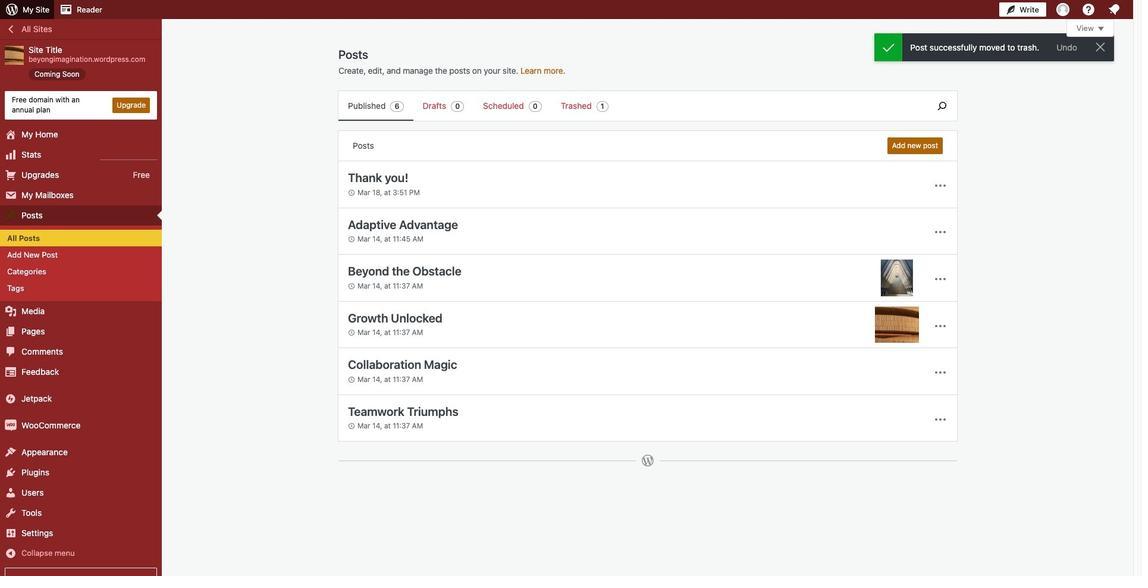Task type: locate. For each thing, give the bounding box(es) containing it.
1 vertical spatial toggle menu image
[[934, 412, 948, 426]]

2 toggle menu image from the top
[[934, 412, 948, 426]]

img image
[[5, 393, 17, 405], [5, 420, 17, 432]]

1 img image from the top
[[5, 393, 17, 405]]

None search field
[[928, 91, 957, 121]]

menu
[[339, 91, 922, 121]]

toggle menu image
[[934, 365, 948, 380], [934, 412, 948, 426]]

manage your notifications image
[[1107, 2, 1122, 17]]

my profile image
[[1057, 3, 1070, 16]]

highest hourly views 0 image
[[101, 152, 157, 160]]

toggle menu image
[[934, 178, 948, 193], [934, 225, 948, 239], [934, 272, 948, 286], [934, 319, 948, 333]]

closed image
[[1098, 27, 1104, 31]]

1 toggle menu image from the top
[[934, 365, 948, 380]]

main content
[[338, 19, 1115, 479]]

1 vertical spatial img image
[[5, 420, 17, 432]]

3 toggle menu image from the top
[[934, 272, 948, 286]]

0 vertical spatial img image
[[5, 393, 17, 405]]

0 vertical spatial toggle menu image
[[934, 365, 948, 380]]

1 toggle menu image from the top
[[934, 178, 948, 193]]



Task type: describe. For each thing, give the bounding box(es) containing it.
2 toggle menu image from the top
[[934, 225, 948, 239]]

2 img image from the top
[[5, 420, 17, 432]]

dismiss image
[[1094, 40, 1108, 54]]

4 toggle menu image from the top
[[934, 319, 948, 333]]

help image
[[1082, 2, 1096, 17]]

notice status
[[875, 33, 1115, 61]]

open search image
[[928, 99, 957, 113]]



Task type: vqa. For each thing, say whether or not it's contained in the screenshot.
the bottom Toggle menu icon
yes



